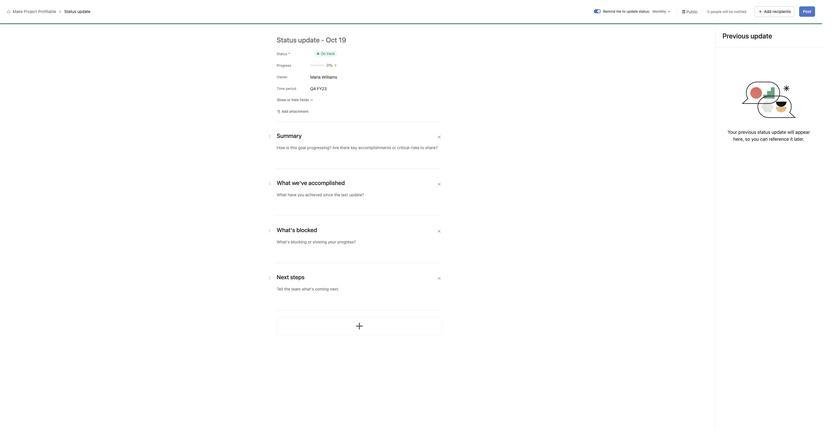 Task type: vqa. For each thing, say whether or not it's contained in the screenshot.
Remove from starred image on the left top
no



Task type: describe. For each thing, give the bounding box(es) containing it.
make project profitable
[[13, 9, 56, 14]]

or inside dropdown button
[[287, 98, 291, 102]]

people
[[711, 9, 722, 14]]

your
[[728, 130, 737, 135]]

0 people will be notified
[[708, 9, 747, 14]]

monthly
[[653, 9, 666, 14]]

post button
[[800, 6, 815, 17]]

here,
[[734, 137, 744, 142]]

what's
[[317, 73, 335, 79]]

status *
[[277, 52, 290, 56]]

will inside your previous status update will appear here, so you can reference it later.
[[788, 130, 794, 135]]

on track inside button
[[325, 86, 341, 91]]

Section title text field
[[277, 132, 302, 140]]

my workspace goals link
[[95, 17, 133, 24]]

use
[[356, 137, 364, 142]]

Title of update text field
[[277, 34, 450, 46]]

recipients
[[773, 9, 791, 14]]

add recipients
[[764, 9, 791, 14]]

owner
[[277, 75, 288, 79]]

make project profitable
[[95, 24, 155, 31]]

Goal name text field
[[312, 44, 580, 65]]

relevant
[[338, 244, 351, 248]]

add billing info button
[[774, 3, 803, 11]]

connect for related work
[[323, 244, 337, 248]]

description
[[317, 180, 342, 186]]

add billing info
[[776, 5, 801, 9]]

Section title text field
[[277, 226, 317, 234]]

q4 fy23
[[310, 86, 327, 91]]

progress.
[[450, 137, 467, 142]]

days
[[745, 5, 753, 9]]

connect for use sub-goals to automatically update this goal's progress.
[[366, 150, 382, 155]]

connect relevant projects or portfolios
[[323, 244, 387, 248]]

project
[[24, 9, 37, 14]]

this
[[430, 137, 436, 142]]

track inside button
[[332, 86, 341, 91]]

previous update
[[723, 32, 772, 40]]

period
[[286, 86, 296, 91]]

status update
[[64, 9, 90, 14]]

be
[[729, 9, 733, 14]]

show or hide fields
[[277, 98, 309, 102]]

0
[[708, 9, 710, 14]]

info
[[795, 5, 801, 9]]

the status?
[[337, 73, 365, 79]]

previous
[[739, 130, 757, 135]]

post
[[803, 9, 812, 14]]

0 horizontal spatial maria
[[310, 74, 321, 79]]

remind
[[603, 9, 615, 14]]

time period
[[277, 86, 296, 91]]

connect relevant projects or portfolios button
[[314, 242, 390, 250]]

q4
[[310, 86, 316, 91]]

so
[[745, 137, 750, 142]]

on track button
[[310, 49, 341, 59]]

billing
[[784, 5, 794, 9]]

sub- inside button
[[386, 150, 395, 155]]

me
[[616, 9, 621, 14]]

in
[[760, 5, 763, 9]]

update inside your previous status update will appear here, so you can reference it later.
[[772, 130, 787, 135]]

you
[[752, 137, 759, 142]]

monthly button
[[651, 9, 672, 14]]

on track button
[[317, 84, 345, 94]]

on inside dropdown button
[[321, 51, 326, 56]]

can
[[760, 137, 768, 142]]

remove section image for what's blocked text field
[[438, 230, 441, 233]]

0 vertical spatial sub-
[[365, 137, 374, 142]]

left
[[754, 5, 759, 9]]

share button
[[796, 21, 815, 29]]

remind me to update status:
[[603, 9, 650, 14]]

0%
[[327, 63, 333, 68]]

status for status *
[[277, 52, 287, 56]]

add attachment button
[[274, 108, 311, 116]]

show
[[277, 98, 286, 102]]

make for make project profitable
[[13, 9, 23, 14]]

home
[[15, 20, 26, 25]]

later.
[[794, 137, 805, 142]]

open user profile image
[[319, 303, 328, 312]]

fields
[[300, 98, 309, 102]]

*
[[288, 52, 290, 56]]

your previous status update will appear here, so you can reference it later.
[[728, 130, 810, 142]]

goal's
[[438, 137, 449, 142]]

appear
[[796, 130, 810, 135]]

project profitable
[[110, 24, 155, 31]]



Task type: locate. For each thing, give the bounding box(es) containing it.
add for add billing info
[[776, 5, 783, 9]]

1 horizontal spatial maria
[[331, 286, 341, 290]]

1 horizontal spatial will
[[788, 130, 794, 135]]

1 vertical spatial sub-
[[386, 150, 395, 155]]

connect left a
[[366, 150, 382, 155]]

1 vertical spatial remove section image
[[438, 183, 441, 186]]

notified
[[734, 9, 747, 14]]

hide
[[292, 98, 299, 102]]

1 vertical spatial make
[[95, 24, 109, 31]]

will left be
[[723, 9, 728, 14]]

1 horizontal spatial make
[[95, 24, 109, 31]]

show or hide fields button
[[274, 96, 316, 104]]

switch
[[594, 9, 601, 13]]

a
[[383, 150, 385, 155]]

0 horizontal spatial add
[[282, 109, 288, 114]]

0 vertical spatial track
[[327, 51, 335, 56]]

1 horizontal spatial goals
[[374, 137, 384, 142]]

1 vertical spatial remove section image
[[438, 277, 441, 280]]

0 vertical spatial or
[[287, 98, 291, 102]]

connect down related work
[[323, 244, 337, 248]]

time
[[277, 86, 285, 91]]

1 horizontal spatial or
[[367, 244, 370, 248]]

automatically
[[390, 137, 414, 142]]

reference
[[769, 137, 789, 142]]

sub- right a
[[386, 150, 395, 155]]

will
[[723, 9, 728, 14], [788, 130, 794, 135]]

1 vertical spatial track
[[332, 86, 341, 91]]

remove section image for section title text field
[[438, 183, 441, 186]]

attachment
[[289, 109, 309, 114]]

30
[[740, 5, 744, 9]]

0 horizontal spatial sub-
[[365, 137, 374, 142]]

1 horizontal spatial connect
[[366, 150, 382, 155]]

0 vertical spatial maria
[[310, 74, 321, 79]]

on track down "what's"
[[325, 86, 341, 91]]

goal
[[395, 150, 403, 155]]

add inside dropdown button
[[282, 109, 288, 114]]

make up home
[[13, 9, 23, 14]]

0 horizontal spatial will
[[723, 9, 728, 14]]

track down what's the status?
[[332, 86, 341, 91]]

make down my
[[95, 24, 109, 31]]

0 horizontal spatial williams
[[322, 74, 337, 79]]

share
[[803, 22, 813, 27]]

fy23
[[317, 86, 327, 91]]

1 vertical spatial goals
[[374, 137, 384, 142]]

connect inside button
[[366, 150, 382, 155]]

0 horizontal spatial to
[[385, 137, 388, 142]]

1 horizontal spatial add
[[764, 9, 772, 14]]

on inside button
[[325, 86, 331, 91]]

portfolios
[[371, 244, 387, 248]]

mw
[[787, 22, 793, 27]]

1 remove section image from the top
[[438, 230, 441, 233]]

add attachment
[[282, 109, 309, 114]]

goals for sub-
[[374, 137, 384, 142]]

remove section image
[[438, 135, 441, 139], [438, 183, 441, 186]]

2 horizontal spatial add
[[776, 5, 783, 9]]

my workspace goals
[[95, 18, 133, 23]]

0 horizontal spatial connect
[[323, 244, 337, 248]]

2 remove section image from the top
[[438, 277, 441, 280]]

will up "it"
[[788, 130, 794, 135]]

connect a sub-goal
[[366, 150, 403, 155]]

related work
[[317, 235, 345, 240]]

0 vertical spatial connect
[[366, 150, 382, 155]]

status:
[[639, 9, 650, 14]]

goals up make project profitable
[[123, 18, 133, 23]]

my
[[95, 18, 101, 23]]

on down "what's"
[[325, 86, 331, 91]]

0 vertical spatial remove section image
[[438, 230, 441, 233]]

goals inside my workspace goals link
[[123, 18, 133, 23]]

add inside 'button'
[[776, 5, 783, 9]]

1 vertical spatial on track
[[325, 86, 341, 91]]

2 remove section image from the top
[[438, 183, 441, 186]]

maria williams
[[310, 74, 337, 79], [331, 286, 356, 290]]

maria williams link
[[331, 286, 356, 290]]

connect a sub-goal button
[[356, 148, 407, 158]]

connect inside "button"
[[323, 244, 337, 248]]

remove section image for summary text box
[[438, 135, 441, 139]]

1 vertical spatial williams
[[341, 286, 356, 290]]

on track inside dropdown button
[[321, 51, 335, 56]]

make for make project profitable
[[95, 24, 109, 31]]

add for add attachment
[[282, 109, 288, 114]]

1 horizontal spatial status
[[277, 52, 287, 56]]

to up connect a sub-goal on the top left
[[385, 137, 388, 142]]

0 vertical spatial on track
[[321, 51, 335, 56]]

maria
[[310, 74, 321, 79], [331, 286, 341, 290]]

or left hide
[[287, 98, 291, 102]]

1 horizontal spatial sub-
[[386, 150, 395, 155]]

goals for workspace
[[123, 18, 133, 23]]

track up 0%
[[327, 51, 335, 56]]

1 remove section image from the top
[[438, 135, 441, 139]]

1 vertical spatial status
[[277, 52, 287, 56]]

0 horizontal spatial make
[[13, 9, 23, 14]]

1 vertical spatial maria williams
[[331, 286, 356, 290]]

public
[[687, 9, 698, 14]]

list box
[[343, 2, 482, 12]]

williams
[[322, 74, 337, 79], [341, 286, 356, 290]]

use sub-goals to automatically update this goal's progress.
[[356, 137, 467, 142]]

update
[[77, 9, 90, 14], [627, 9, 638, 14], [772, 130, 787, 135], [415, 137, 429, 142]]

projects
[[352, 244, 366, 248]]

or inside "button"
[[367, 244, 370, 248]]

to right me
[[622, 9, 626, 14]]

30 days left in trial
[[740, 5, 770, 9]]

0 vertical spatial on
[[321, 51, 326, 56]]

progress
[[277, 63, 291, 68]]

goals up connect a sub-goal button
[[374, 137, 384, 142]]

1 vertical spatial on
[[325, 86, 331, 91]]

it
[[790, 137, 793, 142]]

status left *
[[277, 52, 287, 56]]

add inside button
[[764, 9, 772, 14]]

on
[[321, 51, 326, 56], [325, 86, 331, 91]]

1 horizontal spatial to
[[622, 9, 626, 14]]

0 vertical spatial make
[[13, 9, 23, 14]]

1 vertical spatial maria
[[331, 286, 341, 290]]

1 vertical spatial will
[[788, 130, 794, 135]]

0 vertical spatial williams
[[322, 74, 337, 79]]

0 horizontal spatial status
[[64, 9, 76, 14]]

profitable
[[38, 9, 56, 14]]

add for add recipients
[[764, 9, 772, 14]]

trial
[[764, 5, 770, 9]]

sub- right use
[[365, 137, 374, 142]]

status right profitable
[[64, 9, 76, 14]]

track inside dropdown button
[[327, 51, 335, 56]]

home link
[[3, 18, 66, 27]]

0 vertical spatial goals
[[123, 18, 133, 23]]

0 vertical spatial remove section image
[[438, 135, 441, 139]]

or right 'projects'
[[367, 244, 370, 248]]

Section title text field
[[277, 273, 305, 281]]

0 vertical spatial maria williams
[[310, 74, 337, 79]]

1 vertical spatial or
[[367, 244, 370, 248]]

Section title text field
[[277, 179, 345, 187]]

what's the status?
[[317, 73, 365, 79]]

0 vertical spatial to
[[622, 9, 626, 14]]

remove section image for next steps text field
[[438, 277, 441, 280]]

1 vertical spatial to
[[385, 137, 388, 142]]

on track up 0%
[[321, 51, 335, 56]]

status for status update
[[64, 9, 76, 14]]

add recipients button
[[755, 6, 795, 17]]

workspace
[[102, 18, 122, 23]]

1 horizontal spatial williams
[[341, 286, 356, 290]]

0 vertical spatial will
[[723, 9, 728, 14]]

0 horizontal spatial goals
[[123, 18, 133, 23]]

0 vertical spatial status
[[64, 9, 76, 14]]

add
[[776, 5, 783, 9], [764, 9, 772, 14], [282, 109, 288, 114]]

track
[[327, 51, 335, 56], [332, 86, 341, 91]]

mw button
[[786, 21, 794, 29]]

status
[[758, 130, 771, 135]]

make project profitable link
[[13, 9, 56, 14]]

add report section image
[[355, 322, 364, 331]]

1 vertical spatial connect
[[323, 244, 337, 248]]

to
[[622, 9, 626, 14], [385, 137, 388, 142]]

on up "what's"
[[321, 51, 326, 56]]

status
[[64, 9, 76, 14], [277, 52, 287, 56]]

0 horizontal spatial or
[[287, 98, 291, 102]]

remove section image
[[438, 230, 441, 233], [438, 277, 441, 280]]



